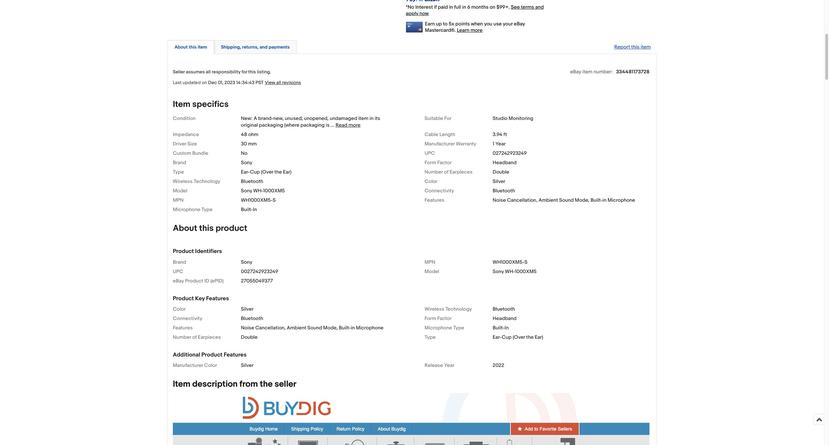 Task type: describe. For each thing, give the bounding box(es) containing it.
1 horizontal spatial wireless technology
[[425, 306, 472, 312]]

report
[[615, 44, 631, 50]]

bundle
[[192, 150, 208, 157]]

0 horizontal spatial connectivity
[[173, 315, 202, 322]]

additional product features
[[173, 352, 247, 358]]

0 horizontal spatial 1000xm5
[[263, 188, 285, 194]]

manufacturer for manufacturer color
[[173, 362, 203, 369]]

length
[[440, 132, 456, 138]]

0 horizontal spatial double
[[241, 334, 258, 341]]

(where
[[284, 122, 300, 129]]

see
[[511, 4, 520, 11]]

(epid)
[[211, 278, 224, 284]]

view all revisions link
[[264, 80, 301, 86]]

1 horizontal spatial technology
[[446, 306, 472, 312]]

1 vertical spatial model
[[425, 268, 439, 275]]

product key features
[[173, 295, 229, 302]]

product identifiers
[[173, 248, 222, 255]]

last
[[173, 80, 182, 86]]

0 horizontal spatial wh-
[[253, 188, 263, 194]]

1 vertical spatial 1000xm5
[[515, 268, 537, 275]]

and for returns,
[[260, 44, 268, 50]]

1 vertical spatial wh1000xm5-
[[493, 259, 525, 265]]

2023
[[225, 80, 235, 86]]

ebay product id (epid)
[[173, 278, 224, 284]]

1 year
[[493, 141, 506, 147]]

1 vertical spatial the
[[527, 334, 534, 341]]

seller
[[173, 69, 185, 75]]

unopened,
[[304, 115, 329, 122]]

about for about this product
[[173, 223, 197, 234]]

returns,
[[242, 44, 259, 50]]

brand for form factor
[[173, 160, 186, 166]]

item left "number:"
[[583, 69, 593, 75]]

for
[[242, 69, 247, 75]]

1 vertical spatial noise cancellation, ambient sound mode, built-in microphone
[[241, 325, 384, 331]]

1 horizontal spatial earpieces
[[450, 169, 473, 175]]

earn
[[425, 21, 435, 27]]

tab list containing about this item
[[168, 39, 657, 54]]

1 vertical spatial noise
[[241, 325, 254, 331]]

item inside button
[[198, 44, 207, 50]]

interest
[[416, 4, 433, 11]]

read more button
[[336, 122, 361, 129]]

manufacturer color
[[173, 362, 217, 369]]

responsibility
[[212, 69, 241, 75]]

upc for 027242923249
[[425, 150, 435, 157]]

0 horizontal spatial wh1000xm5-s
[[241, 197, 276, 204]]

0 vertical spatial silver
[[493, 178, 506, 185]]

*no interest if paid in full in 6 months on $99+.
[[406, 4, 511, 11]]

0 vertical spatial built-in
[[241, 207, 257, 213]]

mastercard®.
[[425, 27, 456, 34]]

0 horizontal spatial (over
[[261, 169, 274, 175]]

silver for wireless technology
[[241, 306, 254, 312]]

0 horizontal spatial technology
[[194, 178, 220, 185]]

earn up to 5x points when you use your ebay mastercard®.
[[425, 21, 525, 34]]

1 packaging from the left
[[259, 122, 283, 129]]

a
[[254, 115, 257, 122]]

full
[[455, 4, 461, 11]]

1 horizontal spatial double
[[493, 169, 510, 175]]

item inside new: a brand-new, unused, unopened, undamaged item in its original packaging (where packaging is ...
[[359, 115, 369, 122]]

new: a brand-new, unused, unopened, undamaged item in its original packaging (where packaging is ...
[[241, 115, 380, 129]]

0 horizontal spatial s
[[273, 197, 276, 204]]

brand for mpn
[[173, 259, 186, 265]]

report this item link
[[611, 41, 655, 54]]

cable
[[425, 132, 439, 138]]

seller
[[275, 379, 297, 390]]

2 vertical spatial color
[[204, 362, 217, 369]]

to
[[443, 21, 448, 27]]

0 horizontal spatial the
[[260, 379, 273, 390]]

1 vertical spatial in
[[505, 325, 509, 331]]

learn more
[[457, 27, 483, 34]]

now
[[420, 11, 429, 17]]

form factor for bluetooth
[[425, 315, 452, 322]]

paid
[[438, 4, 448, 11]]

from
[[240, 379, 258, 390]]

product up manufacturer color
[[202, 352, 223, 358]]

ebay item number: 334481173728
[[571, 69, 650, 75]]

listing.
[[257, 69, 271, 75]]

product left the "identifiers"
[[173, 248, 194, 255]]

0 vertical spatial mode,
[[575, 197, 590, 204]]

01,
[[218, 80, 224, 86]]

factor for sony
[[438, 160, 452, 166]]

months
[[472, 4, 489, 11]]

description
[[192, 379, 238, 390]]

0 horizontal spatial sony wh-1000xm5
[[241, 188, 285, 194]]

0 horizontal spatial wireless
[[173, 178, 193, 185]]

0 vertical spatial cup
[[250, 169, 260, 175]]

about this product
[[173, 223, 247, 234]]

3.94 ft
[[493, 132, 507, 138]]

0 horizontal spatial on
[[202, 80, 207, 86]]

1 vertical spatial of
[[192, 334, 197, 341]]

specifics
[[192, 99, 229, 110]]

1 horizontal spatial sound
[[560, 197, 574, 204]]

1 vertical spatial ear-cup (over the ear)
[[493, 334, 544, 341]]

$99+.
[[497, 4, 510, 11]]

year for release year
[[444, 362, 455, 369]]

revisions
[[282, 80, 301, 86]]

form factor for sony
[[425, 160, 452, 166]]

report this item
[[615, 44, 651, 50]]

form for sony
[[425, 160, 436, 166]]

0 vertical spatial color
[[425, 178, 438, 185]]

product left the "key"
[[173, 295, 194, 302]]

pst
[[256, 80, 264, 86]]

3.94
[[493, 132, 503, 138]]

0 horizontal spatial mpn
[[173, 197, 184, 204]]

use
[[494, 21, 502, 27]]

product
[[216, 223, 247, 234]]

year for 1 year
[[496, 141, 506, 147]]

view
[[265, 80, 275, 86]]

additional
[[173, 352, 200, 358]]

see terms and apply now link
[[406, 4, 544, 17]]

0 horizontal spatial wh1000xm5-
[[241, 197, 273, 204]]

1 horizontal spatial the
[[275, 169, 282, 175]]

up
[[436, 21, 442, 27]]

30 mm
[[241, 141, 257, 147]]

0 vertical spatial ear-
[[241, 169, 250, 175]]

0 horizontal spatial mode,
[[323, 325, 338, 331]]

condition
[[173, 115, 196, 122]]

14:34:43
[[236, 80, 255, 86]]

brand-
[[258, 115, 274, 122]]

1 horizontal spatial wh1000xm5-s
[[493, 259, 528, 265]]

1
[[493, 141, 495, 147]]

in inside new: a brand-new, unused, unopened, undamaged item in its original packaging (where packaging is ...
[[370, 115, 374, 122]]

manufacturer warranty
[[425, 141, 477, 147]]

about this item button
[[175, 44, 207, 50]]

0 horizontal spatial sound
[[308, 325, 322, 331]]

your
[[503, 21, 513, 27]]

0 horizontal spatial model
[[173, 188, 188, 194]]

manufacturer for manufacturer warranty
[[425, 141, 455, 147]]

0 vertical spatial on
[[490, 4, 496, 11]]

0 horizontal spatial in
[[253, 207, 257, 213]]

2 packaging from the left
[[301, 122, 325, 129]]

ohm
[[248, 132, 259, 138]]

1 horizontal spatial all
[[276, 80, 281, 86]]

1 horizontal spatial sony wh-1000xm5
[[493, 268, 537, 275]]

0 vertical spatial connectivity
[[425, 188, 454, 194]]

1 horizontal spatial wireless
[[425, 306, 445, 312]]

factor for bluetooth
[[438, 315, 452, 322]]

1 vertical spatial s
[[525, 259, 528, 265]]

read more
[[336, 122, 361, 129]]

more for read more
[[349, 122, 361, 129]]

ebay for ebay item number: 334481173728
[[571, 69, 582, 75]]

1 horizontal spatial (over
[[513, 334, 525, 341]]

5x
[[449, 21, 455, 27]]

0027242923249
[[241, 268, 278, 275]]

0 vertical spatial ambient
[[539, 197, 558, 204]]

is
[[326, 122, 330, 129]]



Task type: vqa. For each thing, say whether or not it's contained in the screenshot.


Task type: locate. For each thing, give the bounding box(es) containing it.
on
[[490, 4, 496, 11], [202, 80, 207, 86]]

027242923249
[[493, 150, 527, 157]]

0 horizontal spatial manufacturer
[[173, 362, 203, 369]]

this right report
[[632, 44, 640, 50]]

its
[[375, 115, 380, 122]]

0 vertical spatial and
[[536, 4, 544, 11]]

product left id
[[185, 278, 203, 284]]

0 horizontal spatial more
[[349, 122, 361, 129]]

*no
[[406, 4, 415, 11]]

number
[[425, 169, 443, 175], [173, 334, 191, 341]]

ebay left "number:"
[[571, 69, 582, 75]]

earpieces up additional product features on the bottom left of the page
[[198, 334, 221, 341]]

more left you
[[471, 27, 483, 34]]

2 vertical spatial silver
[[241, 362, 254, 369]]

2 form from the top
[[425, 315, 436, 322]]

model
[[173, 188, 188, 194], [425, 268, 439, 275]]

0 vertical spatial (over
[[261, 169, 274, 175]]

studio
[[493, 115, 508, 122]]

1 vertical spatial wh-
[[505, 268, 515, 275]]

studio monitoring
[[493, 115, 534, 122]]

and right terms in the right top of the page
[[536, 4, 544, 11]]

form for bluetooth
[[425, 315, 436, 322]]

double
[[493, 169, 510, 175], [241, 334, 258, 341]]

more for learn more
[[471, 27, 483, 34]]

microphone type
[[173, 207, 213, 213], [425, 325, 465, 331]]

form
[[425, 160, 436, 166], [425, 315, 436, 322]]

on left the dec
[[202, 80, 207, 86]]

item for item description from the seller
[[173, 379, 191, 390]]

1 horizontal spatial cancellation,
[[507, 197, 538, 204]]

packaging
[[259, 122, 283, 129], [301, 122, 325, 129]]

learn more link
[[457, 27, 483, 34]]

item down manufacturer color
[[173, 379, 191, 390]]

0 horizontal spatial ear-cup (over the ear)
[[241, 169, 292, 175]]

manufacturer down "cable length"
[[425, 141, 455, 147]]

cup
[[250, 169, 260, 175], [502, 334, 512, 341]]

0 vertical spatial microphone type
[[173, 207, 213, 213]]

item for item specifics
[[173, 99, 191, 110]]

0 vertical spatial noise cancellation, ambient sound mode, built-in microphone
[[493, 197, 636, 204]]

packaging down unopened, on the top of page
[[301, 122, 325, 129]]

0 vertical spatial technology
[[194, 178, 220, 185]]

of up additional
[[192, 334, 197, 341]]

1 vertical spatial earpieces
[[198, 334, 221, 341]]

if
[[434, 4, 437, 11]]

sony wh-1000xm5
[[241, 188, 285, 194], [493, 268, 537, 275]]

about for about this item
[[175, 44, 188, 50]]

1 vertical spatial wh1000xm5-s
[[493, 259, 528, 265]]

1 horizontal spatial number
[[425, 169, 443, 175]]

0 horizontal spatial cancellation,
[[256, 325, 286, 331]]

cable length
[[425, 132, 456, 138]]

mode,
[[575, 197, 590, 204], [323, 325, 338, 331]]

0 vertical spatial the
[[275, 169, 282, 175]]

impedance
[[173, 132, 199, 138]]

0 vertical spatial form
[[425, 160, 436, 166]]

new,
[[274, 115, 284, 122]]

wireless
[[173, 178, 193, 185], [425, 306, 445, 312]]

number up additional
[[173, 334, 191, 341]]

about up the seller
[[175, 44, 188, 50]]

1 form from the top
[[425, 160, 436, 166]]

2 horizontal spatial the
[[527, 334, 534, 341]]

0 vertical spatial ebay
[[514, 21, 525, 27]]

1 horizontal spatial built-in
[[493, 325, 509, 331]]

brand down 'custom' at the top
[[173, 160, 186, 166]]

ear- up 2022
[[493, 334, 502, 341]]

this for report this item
[[632, 44, 640, 50]]

read
[[336, 122, 348, 129]]

suitable
[[425, 115, 444, 122]]

1 horizontal spatial s
[[525, 259, 528, 265]]

0 vertical spatial wh1000xm5-
[[241, 197, 273, 204]]

1 vertical spatial number
[[173, 334, 191, 341]]

new:
[[241, 115, 253, 122]]

of down manufacturer warranty
[[444, 169, 449, 175]]

on left $99+.
[[490, 4, 496, 11]]

no
[[241, 150, 248, 157]]

1 vertical spatial technology
[[446, 306, 472, 312]]

upc for 0027242923249
[[173, 268, 183, 275]]

year right the release
[[444, 362, 455, 369]]

see terms and apply now
[[406, 4, 544, 17]]

driver
[[173, 141, 186, 147]]

item right report
[[641, 44, 651, 50]]

more down undamaged
[[349, 122, 361, 129]]

factor
[[438, 160, 452, 166], [438, 315, 452, 322]]

1 horizontal spatial mode,
[[575, 197, 590, 204]]

1 horizontal spatial noise
[[493, 197, 506, 204]]

and inside button
[[260, 44, 268, 50]]

all right "view"
[[276, 80, 281, 86]]

and inside 'see terms and apply now'
[[536, 4, 544, 11]]

1 vertical spatial more
[[349, 122, 361, 129]]

0 vertical spatial of
[[444, 169, 449, 175]]

built-
[[591, 197, 603, 204], [241, 207, 253, 213], [339, 325, 351, 331], [493, 325, 505, 331]]

this for about this item
[[189, 44, 197, 50]]

packaging down brand-
[[259, 122, 283, 129]]

1 vertical spatial year
[[444, 362, 455, 369]]

custom bundle
[[173, 150, 208, 157]]

item specifics
[[173, 99, 229, 110]]

1 horizontal spatial ebay
[[514, 21, 525, 27]]

0 horizontal spatial wireless technology
[[173, 178, 220, 185]]

1 horizontal spatial wh-
[[505, 268, 515, 275]]

1 vertical spatial cancellation,
[[256, 325, 286, 331]]

0 vertical spatial noise
[[493, 197, 506, 204]]

original
[[241, 122, 258, 129]]

334481173728
[[617, 69, 650, 75]]

ft
[[504, 132, 507, 138]]

wh1000xm5-
[[241, 197, 273, 204], [493, 259, 525, 265]]

1 horizontal spatial year
[[496, 141, 506, 147]]

silver down 27055049377
[[241, 306, 254, 312]]

type
[[173, 169, 184, 175], [202, 207, 213, 213], [454, 325, 465, 331], [425, 334, 436, 341]]

2 form factor from the top
[[425, 315, 452, 322]]

ear)
[[283, 169, 292, 175], [535, 334, 544, 341]]

0 horizontal spatial all
[[206, 69, 211, 75]]

earpieces
[[450, 169, 473, 175], [198, 334, 221, 341]]

silver up from
[[241, 362, 254, 369]]

bluetooth
[[241, 178, 263, 185], [493, 188, 515, 194], [493, 306, 515, 312], [241, 315, 263, 322]]

1 factor from the top
[[438, 160, 452, 166]]

2 factor from the top
[[438, 315, 452, 322]]

ear-cup (over the ear)
[[241, 169, 292, 175], [493, 334, 544, 341]]

number:
[[594, 69, 613, 75]]

1 vertical spatial ear)
[[535, 334, 544, 341]]

upc
[[425, 150, 435, 157], [173, 268, 183, 275]]

27055049377
[[241, 278, 273, 284]]

1 horizontal spatial 1000xm5
[[515, 268, 537, 275]]

number down manufacturer warranty
[[425, 169, 443, 175]]

learn
[[457, 27, 470, 34]]

1 vertical spatial ambient
[[287, 325, 307, 331]]

this for about this product
[[199, 223, 214, 234]]

payments
[[269, 44, 290, 50]]

1 vertical spatial ebay
[[571, 69, 582, 75]]

upc up ebay product id (epid)
[[173, 268, 183, 275]]

paypal credit image
[[406, 0, 441, 2]]

0 vertical spatial number
[[425, 169, 443, 175]]

1 vertical spatial on
[[202, 80, 207, 86]]

ear- down no
[[241, 169, 250, 175]]

1 vertical spatial mode,
[[323, 325, 338, 331]]

number of earpieces down manufacturer warranty
[[425, 169, 473, 175]]

0 vertical spatial about
[[175, 44, 188, 50]]

1 horizontal spatial upc
[[425, 150, 435, 157]]

ebay mastercard image
[[406, 22, 423, 33]]

warranty
[[456, 141, 477, 147]]

key
[[195, 295, 205, 302]]

ebay inside earn up to 5x points when you use your ebay mastercard®.
[[514, 21, 525, 27]]

1 headband from the top
[[493, 160, 517, 166]]

brand down product identifiers
[[173, 259, 186, 265]]

0 vertical spatial all
[[206, 69, 211, 75]]

0 vertical spatial more
[[471, 27, 483, 34]]

1 horizontal spatial ear-
[[493, 334, 502, 341]]

silver down the 027242923249
[[493, 178, 506, 185]]

about this item
[[175, 44, 207, 50]]

1000xm5
[[263, 188, 285, 194], [515, 268, 537, 275]]

all
[[206, 69, 211, 75], [276, 80, 281, 86]]

suitable for
[[425, 115, 452, 122]]

1 vertical spatial cup
[[502, 334, 512, 341]]

1 vertical spatial sony wh-1000xm5
[[493, 268, 537, 275]]

tab list
[[168, 39, 657, 54]]

1 vertical spatial wireless technology
[[425, 306, 472, 312]]

1 horizontal spatial on
[[490, 4, 496, 11]]

2 horizontal spatial color
[[425, 178, 438, 185]]

0 vertical spatial brand
[[173, 160, 186, 166]]

0 vertical spatial sony wh-1000xm5
[[241, 188, 285, 194]]

and for terms
[[536, 4, 544, 11]]

earpieces down 'warranty'
[[450, 169, 473, 175]]

sound
[[560, 197, 574, 204], [308, 325, 322, 331]]

this
[[632, 44, 640, 50], [189, 44, 197, 50], [248, 69, 256, 75], [199, 223, 214, 234]]

0 horizontal spatial ear-
[[241, 169, 250, 175]]

cup up 2022
[[502, 334, 512, 341]]

last updated on dec 01, 2023 14:34:43 pst view all revisions
[[173, 80, 301, 86]]

0 horizontal spatial upc
[[173, 268, 183, 275]]

1 horizontal spatial ambient
[[539, 197, 558, 204]]

1 horizontal spatial connectivity
[[425, 188, 454, 194]]

updated
[[183, 80, 201, 86]]

release year
[[425, 362, 455, 369]]

ebay for ebay product id (epid)
[[173, 278, 184, 284]]

this inside button
[[189, 44, 197, 50]]

2 item from the top
[[173, 379, 191, 390]]

1 horizontal spatial ear)
[[535, 334, 544, 341]]

identifiers
[[195, 248, 222, 255]]

cup down mm
[[250, 169, 260, 175]]

of
[[444, 169, 449, 175], [192, 334, 197, 341]]

0 vertical spatial cancellation,
[[507, 197, 538, 204]]

connectivity
[[425, 188, 454, 194], [173, 315, 202, 322]]

48 ohm
[[241, 132, 259, 138]]

and right returns,
[[260, 44, 268, 50]]

ebay right 'your'
[[514, 21, 525, 27]]

year right 1
[[496, 141, 506, 147]]

all up the dec
[[206, 69, 211, 75]]

1 vertical spatial number of earpieces
[[173, 334, 221, 341]]

manufacturer down additional
[[173, 362, 203, 369]]

2 headband from the top
[[493, 315, 517, 322]]

2022
[[493, 362, 505, 369]]

2 brand from the top
[[173, 259, 186, 265]]

headband for sony
[[493, 160, 517, 166]]

0 vertical spatial model
[[173, 188, 188, 194]]

shipping,
[[221, 44, 241, 50]]

1 horizontal spatial number of earpieces
[[425, 169, 473, 175]]

this right the for
[[248, 69, 256, 75]]

item left the its
[[359, 115, 369, 122]]

sony
[[241, 160, 252, 166], [241, 188, 252, 194], [241, 259, 252, 265], [493, 268, 504, 275]]

headband for bluetooth
[[493, 315, 517, 322]]

1 horizontal spatial microphone type
[[425, 325, 465, 331]]

silver
[[493, 178, 506, 185], [241, 306, 254, 312], [241, 362, 254, 369]]

1 vertical spatial about
[[173, 223, 197, 234]]

1 horizontal spatial model
[[425, 268, 439, 275]]

about inside button
[[175, 44, 188, 50]]

1 vertical spatial brand
[[173, 259, 186, 265]]

ebay left id
[[173, 278, 184, 284]]

...
[[331, 122, 335, 129]]

mm
[[248, 141, 257, 147]]

1 vertical spatial all
[[276, 80, 281, 86]]

technology
[[194, 178, 220, 185], [446, 306, 472, 312]]

number of earpieces up additional
[[173, 334, 221, 341]]

this up assumes
[[189, 44, 197, 50]]

silver for release year
[[241, 362, 254, 369]]

unused,
[[285, 115, 303, 122]]

0 horizontal spatial number
[[173, 334, 191, 341]]

0 horizontal spatial ear)
[[283, 169, 292, 175]]

this up the "identifiers"
[[199, 223, 214, 234]]

1 form factor from the top
[[425, 160, 452, 166]]

upc down cable
[[425, 150, 435, 157]]

0 horizontal spatial color
[[173, 306, 186, 312]]

6
[[468, 4, 471, 11]]

1 vertical spatial silver
[[241, 306, 254, 312]]

terms
[[521, 4, 535, 11]]

release
[[425, 362, 443, 369]]

1 horizontal spatial in
[[505, 325, 509, 331]]

1 horizontal spatial mpn
[[425, 259, 436, 265]]

1 horizontal spatial ear-cup (over the ear)
[[493, 334, 544, 341]]

0 vertical spatial ear-cup (over the ear)
[[241, 169, 292, 175]]

product
[[173, 248, 194, 255], [185, 278, 203, 284], [173, 295, 194, 302], [202, 352, 223, 358]]

item up assumes
[[198, 44, 207, 50]]

1 vertical spatial wireless
[[425, 306, 445, 312]]

1 brand from the top
[[173, 160, 186, 166]]

more
[[471, 27, 483, 34], [349, 122, 361, 129]]

0 vertical spatial year
[[496, 141, 506, 147]]

0 horizontal spatial built-in
[[241, 207, 257, 213]]

item up the condition
[[173, 99, 191, 110]]

mpn
[[173, 197, 184, 204], [425, 259, 436, 265]]

0 vertical spatial ear)
[[283, 169, 292, 175]]

1 vertical spatial built-in
[[493, 325, 509, 331]]

1 vertical spatial form
[[425, 315, 436, 322]]

about up product identifiers
[[173, 223, 197, 234]]

1 item from the top
[[173, 99, 191, 110]]

1 horizontal spatial wh1000xm5-
[[493, 259, 525, 265]]

0 vertical spatial number of earpieces
[[425, 169, 473, 175]]

1 vertical spatial headband
[[493, 315, 517, 322]]

size
[[188, 141, 197, 147]]



